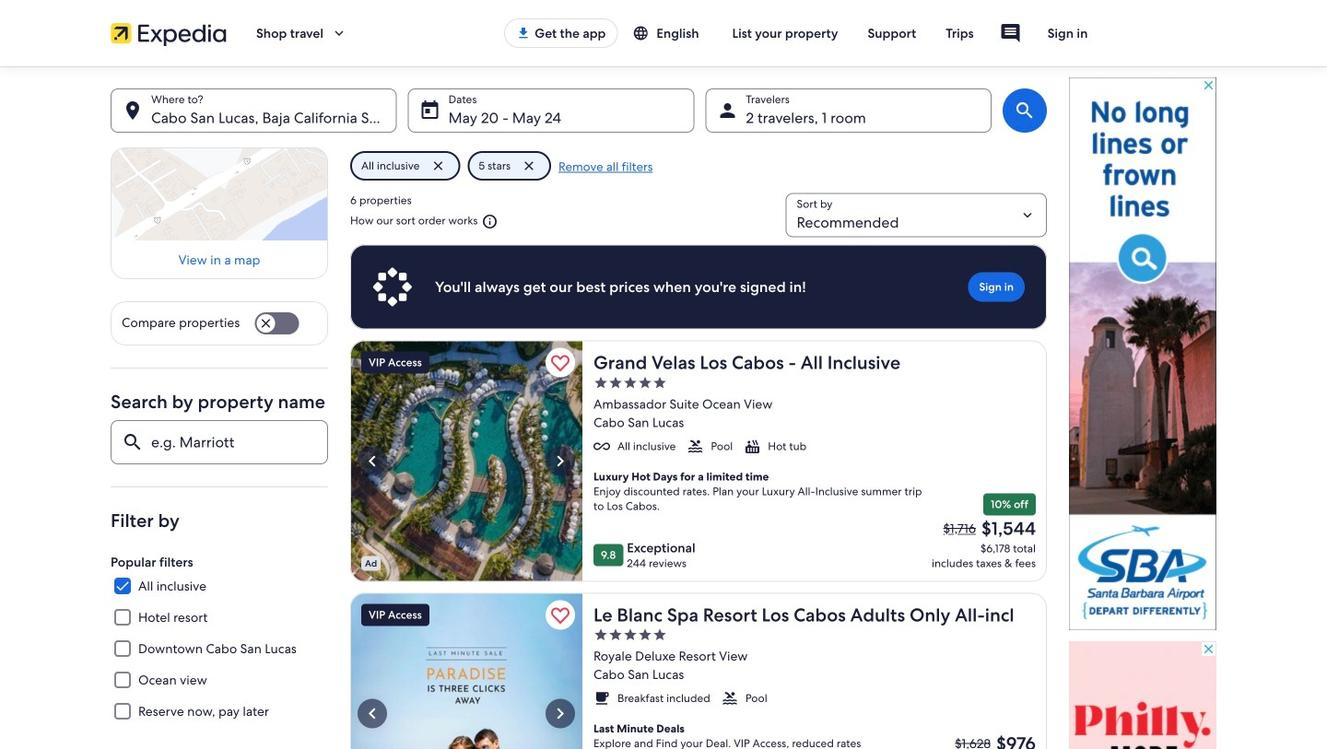 Task type: vqa. For each thing, say whether or not it's contained in the screenshot.
Ruby 'ICON'
no



Task type: describe. For each thing, give the bounding box(es) containing it.
static map image image
[[111, 148, 328, 241]]

0 vertical spatial small image
[[633, 25, 649, 41]]

0 horizontal spatial small image
[[594, 691, 610, 707]]

communication center icon image
[[1000, 22, 1022, 44]]



Task type: locate. For each thing, give the bounding box(es) containing it.
xsmall image
[[608, 375, 623, 390], [638, 375, 653, 390], [594, 628, 608, 643], [608, 628, 623, 643], [653, 628, 668, 643]]

trailing image
[[331, 25, 348, 41]]

swim-up bar image
[[350, 593, 583, 750]]

show next image for le blanc spa resort los cabos adults only all-incl image
[[549, 703, 572, 725]]

1 horizontal spatial small image
[[633, 25, 649, 41]]

1 vertical spatial small image
[[594, 691, 610, 707]]

show previous image for grand velas los cabos - all inclusive image
[[361, 450, 384, 472]]

expedia logo image
[[111, 20, 227, 46]]

show next image for grand velas los cabos - all inclusive image
[[549, 450, 572, 472]]

small image
[[478, 214, 498, 230], [594, 438, 610, 455], [687, 438, 704, 455], [744, 438, 761, 455], [722, 691, 738, 707]]

xsmall image
[[594, 375, 608, 390], [623, 375, 638, 390], [653, 375, 668, 390], [623, 628, 638, 643], [638, 628, 653, 643]]

small image
[[633, 25, 649, 41], [594, 691, 610, 707]]

search image
[[1014, 100, 1036, 122]]

show previous image for le blanc spa resort los cabos adults only all-incl image
[[361, 703, 384, 725]]

aerial view image
[[350, 341, 583, 582]]

download the app button image
[[516, 26, 531, 41]]



